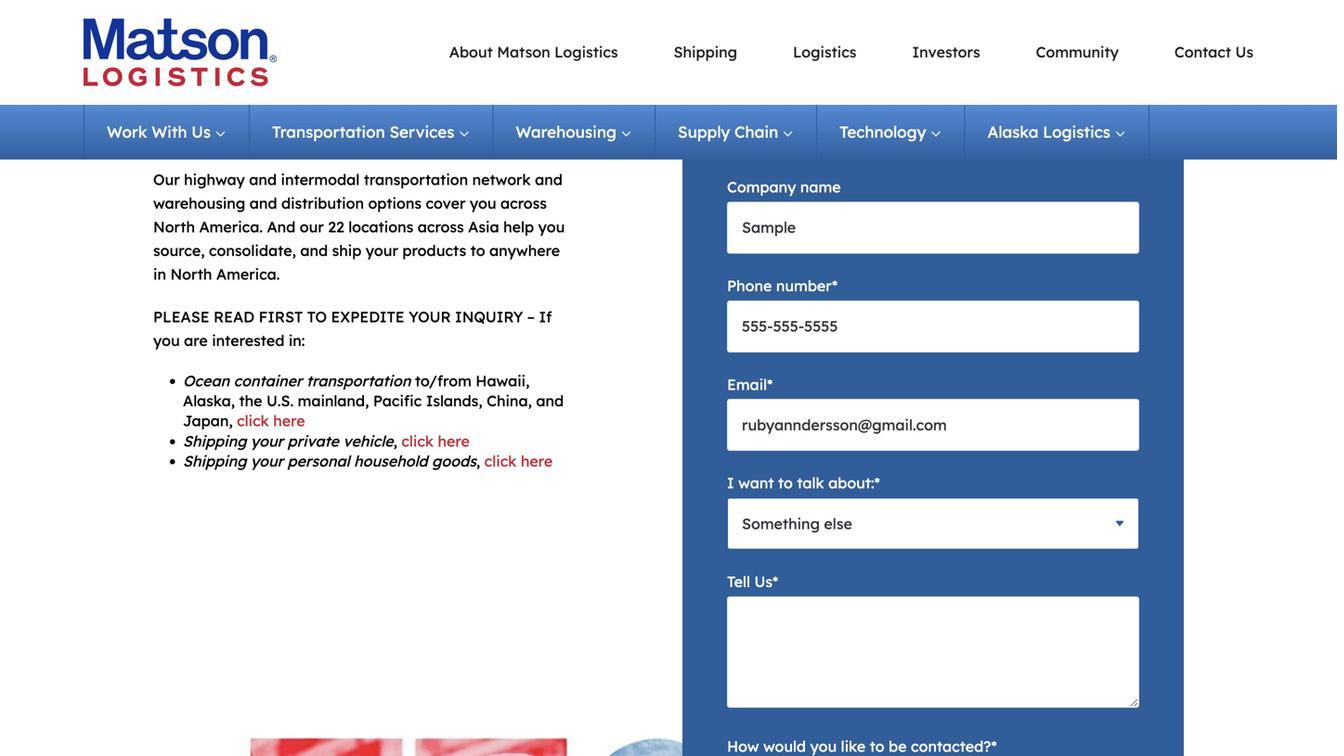 Task type: vqa. For each thing, say whether or not it's contained in the screenshot.
Phone's the Phone
no



Task type: locate. For each thing, give the bounding box(es) containing it.
1 horizontal spatial here
[[438, 432, 470, 451]]

you right help
[[538, 218, 565, 236]]

0 vertical spatial ,
[[393, 432, 397, 451]]

0 vertical spatial transportation
[[364, 170, 468, 189]]

click here link
[[237, 412, 305, 431], [401, 432, 470, 451], [484, 452, 553, 471]]

2 vertical spatial click here link
[[484, 452, 553, 471]]

shipping for shipping your private vehicle ,
[[183, 432, 247, 451]]

your for personal
[[251, 452, 283, 471]]

to down asia at the top of the page
[[470, 242, 485, 260]]

menu
[[316, 41, 1254, 64], [84, 105, 1149, 160]]

1 vertical spatial us
[[153, 128, 181, 155]]

0 horizontal spatial to
[[470, 242, 485, 260]]

supply chain link
[[656, 105, 817, 160]]

0 vertical spatial click here
[[237, 412, 305, 431]]

2 vertical spatial shipping
[[183, 452, 247, 471]]

request a quote, rate, or contact us today!
[[153, 98, 534, 155]]

1 vertical spatial click
[[401, 432, 434, 451]]

2 vertical spatial us
[[754, 573, 773, 592]]

across up help
[[501, 194, 547, 213]]

0 vertical spatial here
[[273, 412, 305, 431]]

your down u.s.
[[251, 432, 283, 451]]

to
[[470, 242, 485, 260], [778, 474, 793, 493], [870, 738, 885, 756]]

and inside the to/from hawaii, alaska, the u.s. mainland, pacific islands, china, and japan,
[[536, 392, 564, 410]]

to left "talk"
[[778, 474, 793, 493]]

click for private
[[401, 432, 434, 451]]

america. up consolidate,
[[199, 218, 263, 236]]

products
[[402, 242, 466, 260]]

,
[[393, 432, 397, 451], [476, 452, 480, 471]]

shipping inside menu
[[674, 43, 737, 61]]

number
[[776, 277, 832, 295]]

1 vertical spatial contact
[[447, 98, 534, 125]]

1 horizontal spatial to
[[778, 474, 793, 493]]

menu containing warehousing
[[84, 105, 1149, 160]]

0 horizontal spatial ,
[[393, 432, 397, 451]]

like
[[841, 738, 866, 756]]

across
[[501, 194, 547, 213], [418, 218, 464, 236]]

please
[[153, 308, 209, 326]]

if
[[539, 308, 552, 326]]

0 vertical spatial shipping
[[674, 43, 737, 61]]

alaska logistics
[[988, 122, 1110, 142]]

contacted?
[[911, 738, 991, 756]]

1 vertical spatial click here link
[[401, 432, 470, 451]]

contact us
[[1175, 43, 1254, 61]]

logistics
[[554, 43, 618, 61], [793, 43, 857, 61], [1043, 122, 1110, 142]]

north down source,
[[170, 265, 212, 284]]

interested
[[212, 331, 284, 350]]

None text field
[[727, 597, 1139, 708]]

Company name text field
[[727, 202, 1139, 254]]

1 vertical spatial menu
[[84, 105, 1149, 160]]

how
[[727, 738, 759, 756]]

click here for household
[[484, 452, 553, 471]]

click up household
[[401, 432, 434, 451]]

click here link right "goods"
[[484, 452, 553, 471]]

1 horizontal spatial click
[[401, 432, 434, 451]]

want
[[738, 474, 774, 493]]

and right islands, china, on the bottom of page
[[536, 392, 564, 410]]

our highway and intermodal transportation network and warehousing and distribution options cover you across north america. and our 22 locations across asia help you source, consolidate, and ship your products to anywhere in north america.
[[153, 170, 565, 284]]

your inquiry –
[[409, 308, 535, 326]]

2 horizontal spatial us
[[1235, 43, 1254, 61]]

here up shipping your private vehicle , at the left bottom of the page
[[273, 412, 305, 431]]

and
[[249, 170, 277, 189], [535, 170, 563, 189], [249, 194, 277, 213], [300, 242, 328, 260], [536, 392, 564, 410]]

be
[[889, 738, 907, 756]]

0 horizontal spatial here
[[273, 412, 305, 431]]

0 vertical spatial click here link
[[237, 412, 305, 431]]

0 vertical spatial your
[[366, 242, 398, 260]]

22
[[328, 218, 344, 236]]

and down the our
[[300, 242, 328, 260]]

1 vertical spatial across
[[418, 218, 464, 236]]

2 vertical spatial here
[[521, 452, 553, 471]]

click here
[[237, 412, 305, 431], [401, 432, 470, 451], [484, 452, 553, 471]]

logistics link
[[793, 43, 857, 61]]

1 horizontal spatial contact
[[1175, 43, 1231, 61]]

0 horizontal spatial us
[[153, 128, 181, 155]]

across down cover
[[418, 218, 464, 236]]

1 vertical spatial click here
[[401, 432, 470, 451]]

, up household
[[393, 432, 397, 451]]

contact
[[1175, 43, 1231, 61], [447, 98, 534, 125]]

read
[[214, 308, 255, 326]]

america. down consolidate,
[[216, 265, 280, 284]]

email *
[[727, 375, 773, 394]]

1 horizontal spatial click here link
[[401, 432, 470, 451]]

1 horizontal spatial click here
[[401, 432, 470, 451]]

transportation up options
[[364, 170, 468, 189]]

north
[[153, 218, 195, 236], [170, 265, 212, 284]]

click down the
[[237, 412, 269, 431]]

click here right "goods"
[[484, 452, 553, 471]]

name
[[800, 178, 841, 196]]

mainland,
[[298, 392, 369, 410]]

ocean container transportation
[[183, 372, 411, 390]]

1 vertical spatial ,
[[476, 452, 480, 471]]

None email field
[[727, 399, 1139, 451]]

None telephone field
[[727, 301, 1139, 353]]

0 vertical spatial north
[[153, 218, 195, 236]]

0 horizontal spatial contact
[[447, 98, 534, 125]]

click here down u.s.
[[237, 412, 305, 431]]

2 horizontal spatial click
[[484, 452, 517, 471]]

tell
[[727, 573, 750, 592]]

transportation
[[364, 170, 468, 189], [306, 372, 411, 390]]

click
[[237, 412, 269, 431], [401, 432, 434, 451], [484, 452, 517, 471]]

menu containing about matson logistics
[[316, 41, 1254, 64]]

0 horizontal spatial click here link
[[237, 412, 305, 431]]

or
[[416, 98, 440, 125]]

click here link for household
[[484, 452, 553, 471]]

your for private
[[251, 432, 283, 451]]

to inside the our highway and intermodal transportation network and warehousing and distribution options cover you across north america. and our 22 locations across asia help you source, consolidate, and ship your products to anywhere in north america.
[[470, 242, 485, 260]]

0 vertical spatial across
[[501, 194, 547, 213]]

private
[[287, 432, 339, 451]]

1 horizontal spatial us
[[754, 573, 773, 592]]

0 vertical spatial menu
[[316, 41, 1254, 64]]

company
[[727, 178, 796, 196]]

email
[[727, 375, 767, 394]]

to
[[307, 308, 327, 326]]

talk
[[797, 474, 824, 493]]

rate,
[[352, 98, 409, 125]]

investors
[[912, 43, 980, 61]]

logistics inside "link"
[[1043, 122, 1110, 142]]

cover
[[426, 194, 466, 213]]

investors link
[[912, 43, 980, 61]]

click here for vehicle
[[401, 432, 470, 451]]

warehousing link
[[493, 105, 656, 160]]

u.s.
[[266, 392, 294, 410]]

0 horizontal spatial click
[[237, 412, 269, 431]]

your
[[366, 242, 398, 260], [251, 432, 283, 451], [251, 452, 283, 471]]

and right highway
[[249, 170, 277, 189]]

0 horizontal spatial click here
[[237, 412, 305, 431]]

community link
[[1036, 43, 1119, 61]]

None text field
[[727, 103, 922, 155], [944, 103, 1139, 155], [727, 103, 922, 155], [944, 103, 1139, 155]]

0 vertical spatial to
[[470, 242, 485, 260]]

the
[[239, 392, 262, 410]]

0 vertical spatial contact
[[1175, 43, 1231, 61]]

2 horizontal spatial logistics
[[1043, 122, 1110, 142]]

today!
[[188, 128, 262, 155]]

to left "be"
[[870, 738, 885, 756]]

click here link down u.s.
[[237, 412, 305, 431]]

1 vertical spatial your
[[251, 432, 283, 451]]

*
[[832, 277, 838, 295], [767, 375, 773, 394], [874, 474, 880, 493], [773, 573, 778, 592], [991, 738, 997, 756]]

here right "goods"
[[521, 452, 553, 471]]

1 vertical spatial transportation
[[306, 372, 411, 390]]

your down shipping your private vehicle , at the left bottom of the page
[[251, 452, 283, 471]]

click right "goods"
[[484, 452, 517, 471]]

you down please
[[153, 331, 180, 350]]

our
[[300, 218, 324, 236]]

container
[[234, 372, 302, 390]]

1 vertical spatial shipping
[[183, 432, 247, 451]]

1 vertical spatial here
[[438, 432, 470, 451]]

click here link up "goods"
[[401, 432, 470, 451]]

transportation up mainland,
[[306, 372, 411, 390]]

north up source,
[[153, 218, 195, 236]]

0 vertical spatial click
[[237, 412, 269, 431]]

click here up "goods"
[[401, 432, 470, 451]]

2 vertical spatial to
[[870, 738, 885, 756]]

2 horizontal spatial click here
[[484, 452, 553, 471]]

2 vertical spatial click
[[484, 452, 517, 471]]

personal
[[287, 452, 350, 471]]

you
[[470, 194, 496, 213], [538, 218, 565, 236], [153, 331, 180, 350], [810, 738, 837, 756]]

0 vertical spatial america.
[[199, 218, 263, 236]]

2 horizontal spatial here
[[521, 452, 553, 471]]

0 horizontal spatial across
[[418, 218, 464, 236]]

shipping
[[674, 43, 737, 61], [183, 432, 247, 451], [183, 452, 247, 471]]

2 vertical spatial click here
[[484, 452, 553, 471]]

2 vertical spatial your
[[251, 452, 283, 471]]

2 horizontal spatial click here link
[[484, 452, 553, 471]]

, down islands, china, on the bottom of page
[[476, 452, 480, 471]]

0 vertical spatial us
[[1235, 43, 1254, 61]]

here up "goods"
[[438, 432, 470, 451]]

would
[[763, 738, 806, 756]]

ship
[[332, 242, 362, 260]]

request
[[153, 98, 243, 125]]

click for personal
[[484, 452, 517, 471]]

your down locations
[[366, 242, 398, 260]]

1 horizontal spatial ,
[[476, 452, 480, 471]]

your inside the our highway and intermodal transportation network and warehousing and distribution options cover you across north america. and our 22 locations across asia help you source, consolidate, and ship your products to anywhere in north america.
[[366, 242, 398, 260]]

1 horizontal spatial across
[[501, 194, 547, 213]]

here
[[273, 412, 305, 431], [438, 432, 470, 451], [521, 452, 553, 471]]



Task type: describe. For each thing, give the bounding box(es) containing it.
islands, china,
[[426, 392, 532, 410]]

matson
[[497, 43, 550, 61]]

consolidate,
[[209, 242, 296, 260]]

to/from hawaii, alaska, the u.s. mainland, pacific islands, china, and japan,
[[183, 372, 564, 431]]

contact inside request a quote, rate, or contact us today!
[[447, 98, 534, 125]]

ocean
[[183, 372, 229, 390]]

community
[[1036, 43, 1119, 61]]

source,
[[153, 242, 205, 260]]

intermodal
[[281, 170, 360, 189]]

options
[[368, 194, 422, 213]]

help
[[503, 218, 534, 236]]

japan,
[[183, 412, 233, 431]]

a
[[250, 98, 264, 125]]

us for contact us
[[1235, 43, 1254, 61]]

distribution
[[281, 194, 364, 213]]

alaska logistics link
[[965, 105, 1149, 160]]

i want to talk about: *
[[727, 474, 880, 493]]

us inside request a quote, rate, or contact us today!
[[153, 128, 181, 155]]

you left "like"
[[810, 738, 837, 756]]

shipping link
[[674, 43, 737, 61]]

vehicle
[[343, 432, 393, 451]]

phone
[[727, 277, 772, 295]]

transportation inside the our highway and intermodal transportation network and warehousing and distribution options cover you across north america. and our 22 locations across asia help you source, consolidate, and ship your products to anywhere in north america.
[[364, 170, 468, 189]]

about matson logistics link
[[449, 43, 618, 61]]

2 horizontal spatial to
[[870, 738, 885, 756]]

chain
[[734, 122, 778, 142]]

shipping your private vehicle ,
[[183, 432, 397, 451]]

you inside please read first to expedite your inquiry – if you are interested in:
[[153, 331, 180, 350]]

pacific
[[373, 392, 422, 410]]

supply
[[678, 122, 730, 142]]

warehousing
[[153, 194, 245, 213]]

about:
[[828, 474, 874, 493]]

1 horizontal spatial logistics
[[793, 43, 857, 61]]

technology link
[[817, 105, 965, 160]]

click here link for vehicle
[[401, 432, 470, 451]]

us for tell us *
[[754, 573, 773, 592]]

shipping your personal household goods ,
[[183, 452, 480, 471]]

phone number *
[[727, 277, 838, 295]]

asia
[[468, 218, 499, 236]]

please read first to expedite your inquiry – if you are interested in:
[[153, 308, 552, 350]]

and right 'network'
[[535, 170, 563, 189]]

1 vertical spatial america.
[[216, 265, 280, 284]]

1 vertical spatial north
[[170, 265, 212, 284]]

about matson logistics
[[449, 43, 618, 61]]

tell us *
[[727, 573, 778, 592]]

goods
[[432, 452, 476, 471]]

expedite
[[331, 308, 404, 326]]

supply chain
[[678, 122, 778, 142]]

and
[[267, 218, 296, 236]]

anywhere
[[489, 242, 560, 260]]

hawaii,
[[476, 372, 530, 390]]

0 horizontal spatial logistics
[[554, 43, 618, 61]]

contact us link
[[1175, 43, 1254, 61]]

shipping for shipping
[[674, 43, 737, 61]]

are
[[184, 331, 208, 350]]

alaska
[[988, 122, 1039, 142]]

locations
[[348, 218, 413, 236]]

highway
[[184, 170, 245, 189]]

here for vehicle
[[438, 432, 470, 451]]

first
[[259, 308, 303, 326]]

here for household
[[521, 452, 553, 471]]

and up and
[[249, 194, 277, 213]]

technology
[[840, 122, 926, 142]]

1 vertical spatial to
[[778, 474, 793, 493]]

shipping for shipping your personal household goods ,
[[183, 452, 247, 471]]

in
[[153, 265, 166, 284]]

company name
[[727, 178, 841, 196]]

to/from
[[415, 372, 472, 390]]

our
[[153, 170, 180, 189]]

how would you like to be contacted? *
[[727, 738, 997, 756]]

about
[[449, 43, 493, 61]]

warehousing
[[516, 122, 617, 142]]

quote,
[[271, 98, 345, 125]]

alaska,
[[183, 392, 235, 410]]

network
[[472, 170, 531, 189]]

you up asia at the top of the page
[[470, 194, 496, 213]]

in:
[[289, 331, 305, 350]]

household
[[354, 452, 428, 471]]

i
[[727, 474, 734, 493]]



